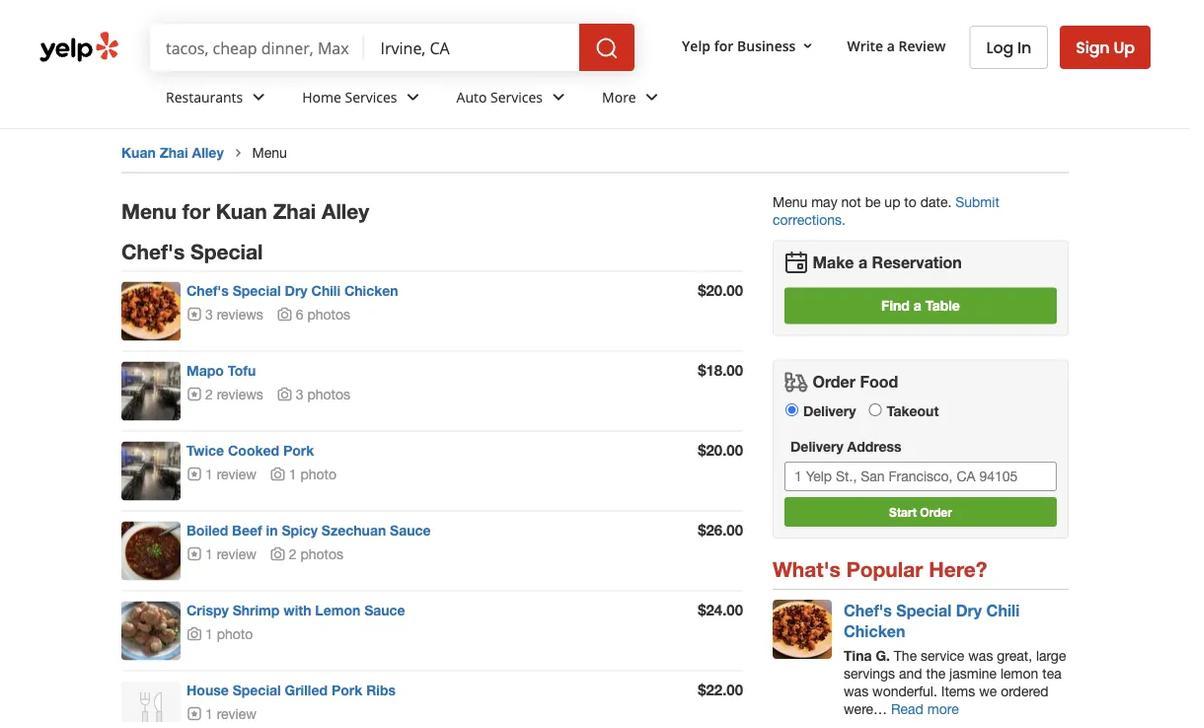 Task type: vqa. For each thing, say whether or not it's contained in the screenshot.
Offers Delivery
no



Task type: locate. For each thing, give the bounding box(es) containing it.
write a review
[[847, 36, 946, 55]]

review down house
[[217, 706, 256, 722]]

1 review from the top
[[217, 466, 256, 482]]

$20.00
[[698, 282, 743, 300], [698, 442, 743, 459]]

0 vertical spatial 1 review
[[205, 466, 256, 482]]

2 vertical spatial 1 review link
[[186, 706, 256, 722]]

make a reservation
[[808, 253, 962, 272]]

0 vertical spatial delivery
[[803, 403, 856, 420]]

24 chevron down v2 image left 'auto'
[[401, 85, 425, 109]]

order right start
[[920, 505, 952, 519]]

a inside find a table link
[[913, 297, 921, 314]]

a for write
[[887, 36, 895, 55]]

1 review link down twice
[[186, 466, 256, 482]]

1 horizontal spatial was
[[968, 648, 993, 664]]

special up the
[[896, 601, 952, 620]]

$20.00 for twice cooked pork
[[698, 442, 743, 459]]

chili inside chef's special dry chili chicken
[[986, 601, 1020, 620]]

twice cooked pork link
[[186, 442, 314, 458]]

chef's
[[121, 239, 185, 264], [186, 282, 229, 299], [844, 601, 892, 620]]

auto services
[[456, 87, 543, 106]]

photo up boiled beef in spicy szechuan sauce
[[300, 466, 336, 482]]

3 24 chevron down v2 image from the left
[[547, 85, 570, 109]]

1 vertical spatial photos
[[307, 386, 350, 402]]

1 horizontal spatial a
[[887, 36, 895, 55]]

1 reviews from the top
[[217, 306, 263, 322]]

3 right 2 reviews
[[296, 386, 303, 402]]

kuan zhai alley link
[[121, 145, 224, 161]]

0 vertical spatial review
[[217, 466, 256, 482]]

menu up menu for kuan zhai alley
[[252, 145, 287, 161]]

2 down spicy
[[289, 546, 297, 562]]

search image
[[595, 37, 619, 60]]

chef's special dry chili chicken link up '6'
[[186, 282, 398, 299]]

special
[[190, 239, 263, 264], [233, 282, 281, 299], [896, 601, 952, 620], [233, 682, 281, 698]]

1 vertical spatial pork
[[331, 682, 362, 698]]

1 horizontal spatial chef's special dry chili chicken
[[844, 601, 1020, 641]]

0 vertical spatial chili
[[311, 282, 340, 299]]

g.
[[876, 648, 890, 664]]

1 $20.00 from the top
[[698, 282, 743, 300]]

1 vertical spatial alley
[[322, 199, 369, 223]]

none field up restaurants link
[[166, 37, 349, 58]]

1 1 review from the top
[[205, 466, 256, 482]]

1 down boiled at left
[[205, 546, 213, 562]]

1 horizontal spatial none field
[[380, 37, 563, 58]]

review for $20.00
[[217, 466, 256, 482]]

jasmine
[[949, 666, 997, 682]]

2 horizontal spatial chef's
[[844, 601, 892, 620]]

special inside chef's special dry chili chicken
[[896, 601, 952, 620]]

2 1 review from the top
[[205, 546, 256, 562]]

we
[[979, 684, 997, 700]]

none field near
[[380, 37, 563, 58]]

boiled beef in spicy szechuan sauce link
[[186, 522, 431, 538]]

24 chevron down v2 image inside auto services link
[[547, 85, 570, 109]]

a inside write a review link
[[887, 36, 895, 55]]

1 vertical spatial chili
[[986, 601, 1020, 620]]

1 horizontal spatial 1 photo link
[[270, 466, 336, 482]]

3 reviews
[[205, 306, 263, 322]]

kuan zhai alley
[[121, 145, 224, 161]]

photos down 6 photos
[[307, 386, 350, 402]]

1 review link down house
[[186, 706, 256, 722]]

1 horizontal spatial dry
[[956, 601, 982, 620]]

services right the home
[[345, 87, 397, 106]]

1 24 chevron down v2 image from the left
[[247, 85, 271, 109]]

1 photo link for $20.00 1 review link
[[270, 466, 336, 482]]

twice cooked pork
[[186, 442, 314, 458]]

sauce
[[390, 522, 431, 538], [364, 602, 405, 618]]

1 horizontal spatial 24 chevron down v2 image
[[401, 85, 425, 109]]

for up "chef's special" on the top left of page
[[182, 199, 210, 223]]

1 down crispy
[[205, 626, 213, 642]]

1 vertical spatial order
[[920, 505, 952, 519]]

Near text field
[[380, 37, 563, 58]]

1 review for $20.00
[[205, 466, 256, 482]]

1 vertical spatial dry
[[956, 601, 982, 620]]

0 vertical spatial photos
[[307, 306, 350, 322]]

0 horizontal spatial 2
[[205, 386, 213, 402]]

chicken up tina g.
[[844, 622, 905, 641]]

tina g.
[[844, 648, 890, 664]]

2 24 chevron down v2 image from the left
[[401, 85, 425, 109]]

chicken up 6 photos
[[344, 282, 398, 299]]

house
[[186, 682, 229, 698]]

0 vertical spatial photo
[[300, 466, 336, 482]]

1 vertical spatial photo
[[217, 626, 253, 642]]

boiled beef in spicy szechuan sauce
[[186, 522, 431, 538]]

dry down here? at bottom
[[956, 601, 982, 620]]

0 vertical spatial 1 photo
[[289, 466, 336, 482]]

2 $20.00 from the top
[[698, 442, 743, 459]]

1 horizontal spatial chili
[[986, 601, 1020, 620]]

0 horizontal spatial chef's
[[121, 239, 185, 264]]

kuan
[[121, 145, 156, 161], [216, 199, 267, 223]]

log in link
[[969, 26, 1048, 69]]

dry
[[285, 282, 308, 299], [956, 601, 982, 620]]

0 vertical spatial 2
[[205, 386, 213, 402]]

for right yelp
[[714, 36, 734, 55]]

1 review down the twice cooked pork
[[205, 466, 256, 482]]

1 for $20.00 1 review link
[[205, 466, 213, 482]]

for for kuan
[[182, 199, 210, 223]]

0 vertical spatial order
[[813, 373, 856, 391]]

the
[[926, 666, 946, 682]]

photos for $20.00
[[307, 306, 350, 322]]

0 horizontal spatial chef's special dry chili chicken link
[[186, 282, 398, 299]]

delivery left address
[[790, 439, 843, 455]]

menu up corrections.
[[773, 193, 807, 210]]

photo for crispy shrimp with lemon sauce link
[[217, 626, 253, 642]]

1 horizontal spatial 2
[[289, 546, 297, 562]]

review down beef at left
[[217, 546, 256, 562]]

None radio
[[785, 404, 798, 417], [869, 404, 882, 417], [785, 404, 798, 417], [869, 404, 882, 417]]

1 vertical spatial delivery
[[790, 439, 843, 455]]

chef's inside chef's special dry chili chicken
[[844, 601, 892, 620]]

0 horizontal spatial photo
[[217, 626, 253, 642]]

more
[[602, 87, 636, 106]]

home services
[[302, 87, 397, 106]]

chili up the great,
[[986, 601, 1020, 620]]

order food
[[808, 373, 898, 391]]

0 vertical spatial chef's special dry chili chicken
[[186, 282, 398, 299]]

delivery down order food
[[803, 403, 856, 420]]

reservation
[[872, 253, 962, 272]]

2 vertical spatial photos
[[300, 546, 343, 562]]

2 review from the top
[[217, 546, 256, 562]]

1 vertical spatial a
[[858, 253, 867, 272]]

1 vertical spatial 1 photo
[[205, 626, 253, 642]]

0 vertical spatial $20.00
[[698, 282, 743, 300]]

1 horizontal spatial kuan
[[216, 199, 267, 223]]

0 horizontal spatial a
[[858, 253, 867, 272]]

24 chevron down v2 image inside restaurants link
[[247, 85, 271, 109]]

2 1 review link from the top
[[186, 546, 256, 562]]

1 vertical spatial for
[[182, 199, 210, 223]]

sauce right szechuan
[[390, 522, 431, 538]]

2 vertical spatial a
[[913, 297, 921, 314]]

chef's special dry chili chicken up '6'
[[186, 282, 398, 299]]

order left food at the right bottom
[[813, 373, 856, 391]]

a for make
[[858, 253, 867, 272]]

1 down house
[[205, 706, 213, 722]]

reviews up tofu
[[217, 306, 263, 322]]

alley
[[192, 145, 224, 161], [322, 199, 369, 223]]

submit corrections.
[[773, 193, 999, 227]]

2 down mapo
[[205, 386, 213, 402]]

more
[[927, 701, 959, 718]]

services for auto services
[[490, 87, 543, 106]]

home services link
[[286, 71, 441, 128]]

0 vertical spatial dry
[[285, 282, 308, 299]]

pork left ribs
[[331, 682, 362, 698]]

for inside yelp for business button
[[714, 36, 734, 55]]

yelp
[[682, 36, 711, 55]]

auto
[[456, 87, 487, 106]]

read
[[891, 701, 923, 718]]

1 horizontal spatial photo
[[300, 466, 336, 482]]

0 vertical spatial was
[[968, 648, 993, 664]]

1 photo
[[289, 466, 336, 482], [205, 626, 253, 642]]

1 horizontal spatial menu
[[252, 145, 287, 161]]

1 photo up boiled beef in spicy szechuan sauce
[[289, 466, 336, 482]]

1 review down house
[[205, 706, 256, 722]]

order inside button
[[920, 505, 952, 519]]

sauce right the lemon
[[364, 602, 405, 618]]

24 chevron down v2 image right auto services on the left top
[[547, 85, 570, 109]]

menu up "chef's special" on the top left of page
[[121, 199, 177, 223]]

1 vertical spatial was
[[844, 684, 868, 700]]

items
[[941, 684, 975, 700]]

chef's special dry chili chicken link up service in the bottom of the page
[[844, 601, 1020, 641]]

2 none field from the left
[[380, 37, 563, 58]]

2 horizontal spatial a
[[913, 297, 921, 314]]

popular
[[846, 557, 923, 582]]

0 horizontal spatial zhai
[[159, 145, 188, 161]]

3 1 review link from the top
[[186, 706, 256, 722]]

business categories element
[[150, 71, 1151, 128]]

2 horizontal spatial menu
[[773, 193, 807, 210]]

3 for 3 photos
[[296, 386, 303, 402]]

0 horizontal spatial for
[[182, 199, 210, 223]]

0 horizontal spatial chicken
[[344, 282, 398, 299]]

menu
[[252, 145, 287, 161], [773, 193, 807, 210], [121, 199, 177, 223]]

1 vertical spatial 1 photo link
[[186, 626, 253, 642]]

restaurants
[[166, 87, 243, 106]]

1 review
[[205, 466, 256, 482], [205, 546, 256, 562], [205, 706, 256, 722]]

1 review link for $26.00
[[186, 546, 256, 562]]

delivery for delivery
[[803, 403, 856, 420]]

0 vertical spatial a
[[887, 36, 895, 55]]

mapo
[[186, 362, 224, 378]]

3
[[205, 306, 213, 322], [296, 386, 303, 402]]

a right find
[[913, 297, 921, 314]]

24 chevron down v2 image down "find" field
[[247, 85, 271, 109]]

reviews
[[217, 306, 263, 322], [217, 386, 263, 402]]

takeout
[[887, 403, 939, 420]]

pork right cooked
[[283, 442, 314, 458]]

review
[[217, 466, 256, 482], [217, 546, 256, 562], [217, 706, 256, 722]]

1 horizontal spatial for
[[714, 36, 734, 55]]

photo down 'shrimp'
[[217, 626, 253, 642]]

restaurants link
[[150, 71, 286, 128]]

a for find
[[913, 297, 921, 314]]

0 vertical spatial for
[[714, 36, 734, 55]]

24 chevron down v2 image
[[247, 85, 271, 109], [401, 85, 425, 109], [547, 85, 570, 109]]

24 chevron down v2 image inside home services link
[[401, 85, 425, 109]]

$20.00 down $18.00
[[698, 442, 743, 459]]

Find text field
[[166, 37, 349, 58]]

1 horizontal spatial chicken
[[844, 622, 905, 641]]

a right write
[[887, 36, 895, 55]]

photo for $20.00 1 review link
[[300, 466, 336, 482]]

0 vertical spatial 1 photo link
[[270, 466, 336, 482]]

3 for 3 reviews
[[205, 306, 213, 322]]

crispy shrimp with lemon sauce link
[[186, 602, 405, 618]]

0 vertical spatial pork
[[283, 442, 314, 458]]

the service was great, large servings and the jasmine lemon tea was wonderful. items we ordered were…
[[844, 648, 1066, 718]]

0 horizontal spatial alley
[[192, 145, 224, 161]]

1 vertical spatial 2
[[289, 546, 297, 562]]

1 vertical spatial reviews
[[217, 386, 263, 402]]

2 reviews link
[[186, 386, 263, 402]]

1 vertical spatial chef's
[[186, 282, 229, 299]]

dry up '6'
[[285, 282, 308, 299]]

1 photo link down cooked
[[270, 466, 336, 482]]

great,
[[997, 648, 1032, 664]]

0 vertical spatial reviews
[[217, 306, 263, 322]]

0 horizontal spatial 1 photo link
[[186, 626, 253, 642]]

0 horizontal spatial services
[[345, 87, 397, 106]]

1 photo link
[[270, 466, 336, 482], [186, 626, 253, 642]]

2 photos
[[289, 546, 343, 562]]

submit corrections. link
[[773, 193, 999, 227]]

were…
[[844, 701, 887, 718]]

zhai
[[159, 145, 188, 161], [273, 199, 316, 223]]

read more
[[891, 701, 959, 718]]

$20.00 for chef's special dry chili chicken
[[698, 282, 743, 300]]

1 vertical spatial review
[[217, 546, 256, 562]]

chili up 6 photos
[[311, 282, 340, 299]]

0 horizontal spatial kuan
[[121, 145, 156, 161]]

1 horizontal spatial 1 photo
[[289, 466, 336, 482]]

1 none field from the left
[[166, 37, 349, 58]]

chili for topmost chef's special dry chili chicken link
[[311, 282, 340, 299]]

menu for menu may not be up to date.
[[773, 193, 807, 210]]

0 horizontal spatial 24 chevron down v2 image
[[247, 85, 271, 109]]

1 vertical spatial zhai
[[273, 199, 316, 223]]

review
[[898, 36, 946, 55]]

read more link
[[891, 701, 959, 718]]

1 vertical spatial 1 review link
[[186, 546, 256, 562]]

was
[[968, 648, 993, 664], [844, 684, 868, 700]]

None search field
[[150, 24, 638, 71]]

1 vertical spatial $20.00
[[698, 442, 743, 459]]

2 reviews from the top
[[217, 386, 263, 402]]

3 up mapo
[[205, 306, 213, 322]]

was up jasmine
[[968, 648, 993, 664]]

0 vertical spatial 1 review link
[[186, 466, 256, 482]]

crispy shrimp with lemon sauce
[[186, 602, 405, 618]]

0 horizontal spatial dry
[[285, 282, 308, 299]]

1 services from the left
[[345, 87, 397, 106]]

1 photo down crispy
[[205, 626, 253, 642]]

was up were…
[[844, 684, 868, 700]]

0 horizontal spatial 3
[[205, 306, 213, 322]]

0 horizontal spatial menu
[[121, 199, 177, 223]]

1 down twice
[[205, 466, 213, 482]]

1 photo link down crispy
[[186, 626, 253, 642]]

may
[[811, 193, 837, 210]]

2 services from the left
[[490, 87, 543, 106]]

chef's special dry chili chicken up service in the bottom of the page
[[844, 601, 1020, 641]]

1 vertical spatial 3
[[296, 386, 303, 402]]

reviews down tofu
[[217, 386, 263, 402]]

kuan up "chef's special" on the top left of page
[[216, 199, 267, 223]]

1 Yelp St., San Francisco, CA 94105 text field
[[784, 462, 1057, 492]]

photos down boiled beef in spicy szechuan sauce link
[[300, 546, 343, 562]]

1 review down beef at left
[[205, 546, 256, 562]]

None field
[[166, 37, 349, 58], [380, 37, 563, 58]]

none field up 'auto'
[[380, 37, 563, 58]]

16 chevron down v2 image
[[800, 38, 815, 54]]

1 1 review link from the top
[[186, 466, 256, 482]]

0 horizontal spatial chef's special dry chili chicken
[[186, 282, 398, 299]]

services right 'auto'
[[490, 87, 543, 106]]

service
[[921, 648, 964, 664]]

photos right '6'
[[307, 306, 350, 322]]

1 vertical spatial 1 review
[[205, 546, 256, 562]]

kuan down restaurants link
[[121, 145, 156, 161]]

1 review for $26.00
[[205, 546, 256, 562]]

2 horizontal spatial 24 chevron down v2 image
[[547, 85, 570, 109]]

0 vertical spatial 3
[[205, 306, 213, 322]]

1 review link down boiled at left
[[186, 546, 256, 562]]

1 horizontal spatial 3
[[296, 386, 303, 402]]

review down the twice cooked pork
[[217, 466, 256, 482]]

a right "make"
[[858, 253, 867, 272]]

special right house
[[233, 682, 281, 698]]

2 vertical spatial review
[[217, 706, 256, 722]]

photos
[[307, 306, 350, 322], [307, 386, 350, 402], [300, 546, 343, 562]]

services
[[345, 87, 397, 106], [490, 87, 543, 106]]

$20.00 up $18.00
[[698, 282, 743, 300]]

1 horizontal spatial chef's special dry chili chicken link
[[844, 601, 1020, 641]]

0 vertical spatial alley
[[192, 145, 224, 161]]

1 horizontal spatial order
[[920, 505, 952, 519]]

1 vertical spatial kuan
[[216, 199, 267, 223]]

food
[[860, 373, 898, 391]]

chili
[[311, 282, 340, 299], [986, 601, 1020, 620]]

2 vertical spatial 1 review
[[205, 706, 256, 722]]



Task type: describe. For each thing, give the bounding box(es) containing it.
log
[[986, 37, 1013, 59]]

24 chevron down v2 image for home services
[[401, 85, 425, 109]]

0 vertical spatial chef's special dry chili chicken link
[[186, 282, 398, 299]]

log in
[[986, 37, 1031, 59]]

1 horizontal spatial pork
[[331, 682, 362, 698]]

auto services link
[[441, 71, 586, 128]]

date.
[[920, 193, 952, 210]]

$22.00
[[698, 681, 743, 699]]

$26.00
[[698, 522, 743, 539]]

yelp for business button
[[674, 28, 823, 63]]

1 for $26.00's 1 review link
[[205, 546, 213, 562]]

szechuan
[[322, 522, 386, 538]]

3 review from the top
[[217, 706, 256, 722]]

sign
[[1076, 36, 1110, 58]]

mapo tofu
[[186, 362, 256, 378]]

2 reviews
[[205, 386, 263, 402]]

start order
[[889, 505, 952, 519]]

0 horizontal spatial 1 photo
[[205, 626, 253, 642]]

and
[[899, 666, 922, 682]]

special down menu for kuan zhai alley
[[190, 239, 263, 264]]

1 for first 1 review link from the bottom
[[205, 706, 213, 722]]

ordered
[[1001, 684, 1049, 700]]

crispy
[[186, 602, 229, 618]]

0 vertical spatial sauce
[[390, 522, 431, 538]]

write a review link
[[839, 28, 954, 63]]

menu for menu
[[252, 145, 287, 161]]

0 vertical spatial chef's
[[121, 239, 185, 264]]

0 horizontal spatial was
[[844, 684, 868, 700]]

0 horizontal spatial pork
[[283, 442, 314, 458]]

be
[[865, 193, 881, 210]]

2 photos link
[[270, 546, 343, 562]]

reviews for $18.00
[[217, 386, 263, 402]]

address
[[847, 439, 901, 455]]

3 photos link
[[277, 386, 350, 402]]

start order button
[[784, 498, 1057, 527]]

6 photos link
[[277, 306, 350, 322]]

what's
[[773, 557, 841, 582]]

spicy
[[282, 522, 318, 538]]

1 horizontal spatial alley
[[322, 199, 369, 223]]

delivery for delivery address
[[790, 439, 843, 455]]

$18.00
[[698, 362, 743, 379]]

table
[[925, 297, 960, 314]]

1 vertical spatial chicken
[[844, 622, 905, 641]]

lemon
[[315, 602, 360, 618]]

find a table
[[881, 297, 960, 314]]

cooked
[[228, 442, 279, 458]]

1 horizontal spatial zhai
[[273, 199, 316, 223]]

sign up
[[1076, 36, 1135, 58]]

make
[[813, 253, 854, 272]]

3 reviews link
[[186, 306, 263, 322]]

ribs
[[366, 682, 396, 698]]

menu for kuan zhai alley
[[121, 199, 369, 223]]

menu may not be up to date.
[[773, 193, 955, 210]]

tea
[[1042, 666, 1061, 682]]

2 for 2 reviews
[[205, 386, 213, 402]]

tina
[[844, 648, 872, 664]]

photos for $18.00
[[307, 386, 350, 402]]

servings
[[844, 666, 895, 682]]

yelp for business
[[682, 36, 796, 55]]

24 chevron down v2 image
[[640, 85, 664, 109]]

1 vertical spatial sauce
[[364, 602, 405, 618]]

24 chevron down v2 image for restaurants
[[247, 85, 271, 109]]

none field "find"
[[166, 37, 349, 58]]

submit
[[955, 193, 999, 210]]

home
[[302, 87, 341, 106]]

what's popular here?
[[773, 557, 987, 582]]

find
[[881, 297, 910, 314]]

in
[[266, 522, 278, 538]]

boiled
[[186, 522, 228, 538]]

more link
[[586, 71, 680, 128]]

menu for menu for kuan zhai alley
[[121, 199, 177, 223]]

start
[[889, 505, 917, 519]]

the
[[894, 648, 917, 664]]

for for business
[[714, 36, 734, 55]]

tofu
[[228, 362, 256, 378]]

review for $26.00
[[217, 546, 256, 562]]

with
[[283, 602, 311, 618]]

2 for 2 photos
[[289, 546, 297, 562]]

wonderful.
[[872, 684, 937, 700]]

6 photos
[[296, 306, 350, 322]]

find a table link
[[784, 288, 1057, 324]]

1 review link for $20.00
[[186, 466, 256, 482]]

0 vertical spatial chicken
[[344, 282, 398, 299]]

24 chevron down v2 image for auto services
[[547, 85, 570, 109]]

special up 3 reviews
[[233, 282, 281, 299]]

house special grilled pork ribs
[[186, 682, 396, 698]]

mapo tofu link
[[186, 362, 256, 378]]

services for home services
[[345, 87, 397, 106]]

1 down the twice cooked pork link
[[289, 466, 297, 482]]

to
[[904, 193, 916, 210]]

business
[[737, 36, 796, 55]]

here?
[[929, 557, 987, 582]]

beef
[[232, 522, 262, 538]]

0 horizontal spatial order
[[813, 373, 856, 391]]

6
[[296, 306, 303, 322]]

write
[[847, 36, 883, 55]]

1 vertical spatial chef's special dry chili chicken link
[[844, 601, 1020, 641]]

grilled
[[285, 682, 328, 698]]

1 horizontal spatial chef's
[[186, 282, 229, 299]]

lemon
[[1001, 666, 1038, 682]]

reviews for $20.00
[[217, 306, 263, 322]]

in
[[1017, 37, 1031, 59]]

house special grilled pork ribs link
[[186, 682, 396, 698]]

3 1 review from the top
[[205, 706, 256, 722]]

0 vertical spatial zhai
[[159, 145, 188, 161]]

photos for $26.00
[[300, 546, 343, 562]]

sign up link
[[1060, 26, 1151, 69]]

corrections.
[[773, 211, 846, 227]]

chili for the bottom chef's special dry chili chicken link
[[986, 601, 1020, 620]]

1 photo link for crispy shrimp with lemon sauce link
[[186, 626, 253, 642]]

3 photos
[[296, 386, 350, 402]]



